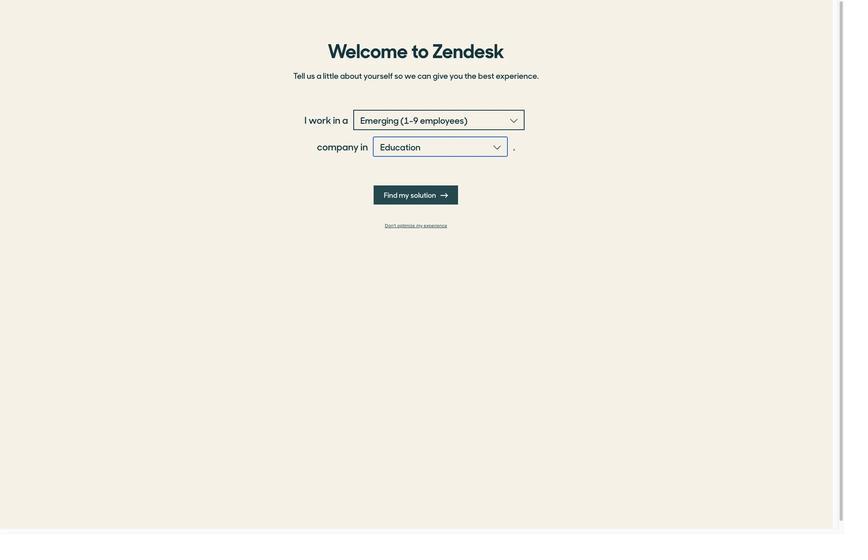 Task type: vqa. For each thing, say whether or not it's contained in the screenshot.
Don't optimize my experience
yes



Task type: describe. For each thing, give the bounding box(es) containing it.
1 vertical spatial in
[[361, 140, 368, 153]]

yourself
[[364, 70, 393, 81]]

give
[[433, 70, 448, 81]]

can
[[418, 70, 431, 81]]

solution
[[411, 190, 436, 200]]

about
[[340, 70, 362, 81]]

best
[[478, 70, 494, 81]]

tell us a little about yourself so we can give you the best experience.
[[293, 70, 539, 81]]

you
[[450, 70, 463, 81]]

work
[[309, 113, 331, 127]]

0 vertical spatial a
[[317, 70, 322, 81]]

find
[[384, 190, 398, 200]]

my inside button
[[399, 190, 409, 200]]

experience.
[[496, 70, 539, 81]]

to
[[412, 35, 429, 63]]

i
[[305, 113, 307, 127]]

us
[[307, 70, 315, 81]]

we
[[405, 70, 416, 81]]

1 vertical spatial a
[[342, 113, 348, 127]]

zendesk
[[432, 35, 505, 63]]

find     my solution button
[[374, 186, 459, 205]]

company
[[317, 140, 359, 153]]

find     my solution
[[384, 190, 438, 200]]

the
[[465, 70, 477, 81]]

i work in a
[[305, 113, 348, 127]]

so
[[395, 70, 403, 81]]

.
[[513, 140, 515, 153]]

0 vertical spatial in
[[333, 113, 341, 127]]



Task type: locate. For each thing, give the bounding box(es) containing it.
0 horizontal spatial a
[[317, 70, 322, 81]]

a right work on the top left of page
[[342, 113, 348, 127]]

in
[[333, 113, 341, 127], [361, 140, 368, 153]]

0 vertical spatial my
[[399, 190, 409, 200]]

1 horizontal spatial a
[[342, 113, 348, 127]]

arrow right image
[[441, 192, 448, 199]]

0 horizontal spatial my
[[399, 190, 409, 200]]

my right optimize
[[416, 223, 423, 229]]

don't optimize my experience
[[385, 223, 447, 229]]

welcome to zendesk
[[328, 35, 505, 63]]

don't optimize my experience link
[[289, 223, 544, 229]]

my right find
[[399, 190, 409, 200]]

little
[[323, 70, 339, 81]]

a
[[317, 70, 322, 81], [342, 113, 348, 127]]

1 vertical spatial my
[[416, 223, 423, 229]]

my
[[399, 190, 409, 200], [416, 223, 423, 229]]

a right us
[[317, 70, 322, 81]]

in right work on the top left of page
[[333, 113, 341, 127]]

don't
[[385, 223, 396, 229]]

optimize
[[397, 223, 415, 229]]

1 horizontal spatial my
[[416, 223, 423, 229]]

experience
[[424, 223, 447, 229]]

tell
[[293, 70, 305, 81]]

welcome
[[328, 35, 408, 63]]

1 horizontal spatial in
[[361, 140, 368, 153]]

company in
[[317, 140, 368, 153]]

in right 'company'
[[361, 140, 368, 153]]

0 horizontal spatial in
[[333, 113, 341, 127]]



